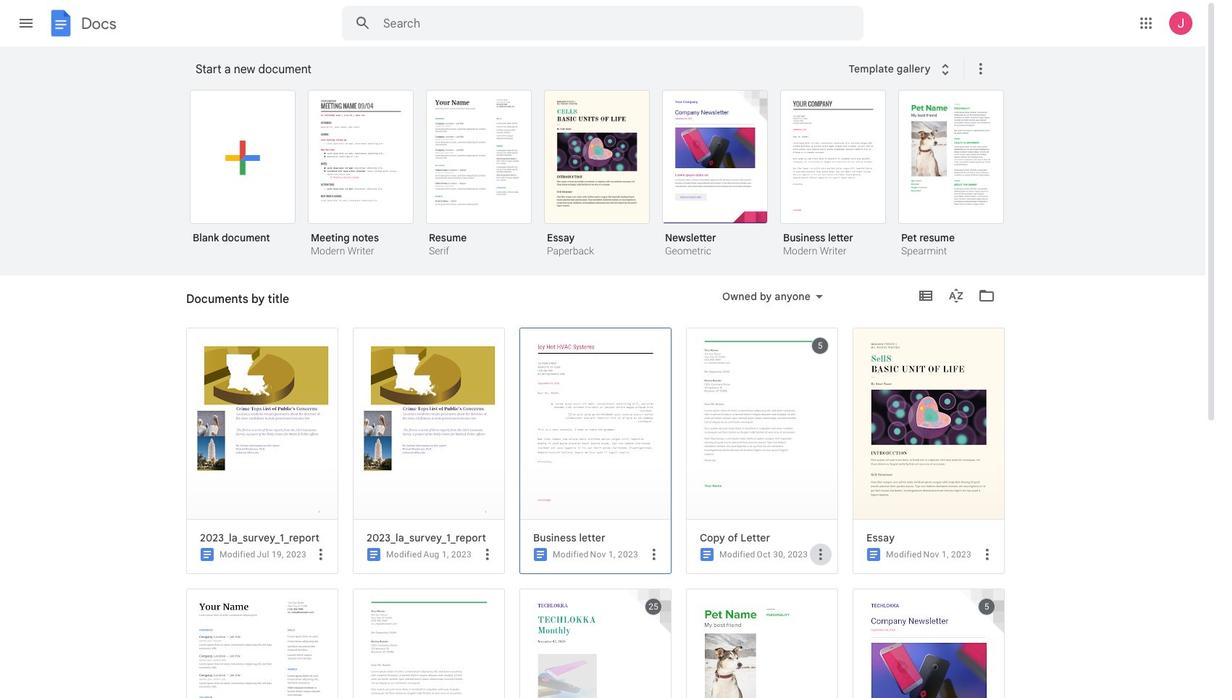 Task type: vqa. For each thing, say whether or not it's contained in the screenshot.
Copy of Letter Google Docs Element on the bottom of the page
yes



Task type: locate. For each thing, give the bounding box(es) containing it.
2 more actions. popup button. image from the left
[[479, 545, 497, 563]]

last opened by me oct 30, 2023 element
[[757, 549, 808, 560]]

2023_la_survey_1_report google docs element for last opened by me jul 19, 2023 element
[[200, 531, 332, 544]]

more actions. popup button. image right last opened by me jul 19, 2023 element
[[312, 545, 330, 563]]

1 medium image from the left
[[532, 546, 549, 563]]

0 horizontal spatial more actions. popup button. image
[[312, 545, 330, 563]]

1 last opened by me nov 1, 2023 element from the left
[[590, 549, 639, 560]]

0 horizontal spatial last opened by me nov 1, 2023 element
[[590, 549, 639, 560]]

1 horizontal spatial last opened by me nov 1, 2023 element
[[924, 549, 972, 560]]

search image
[[349, 9, 378, 38]]

copy of letter google docs element
[[700, 531, 832, 544]]

2 horizontal spatial medium image
[[865, 546, 883, 563]]

0 horizontal spatial medium image
[[199, 546, 216, 563]]

2 medium image from the left
[[699, 546, 716, 563]]

list box
[[190, 87, 1023, 276], [186, 328, 1020, 698]]

2023_la_survey_1_report google docs element
[[200, 531, 332, 544], [367, 531, 499, 544]]

1 2023_la_survey_1_report google docs element from the left
[[200, 531, 332, 544]]

2023_la_survey_1_report google docs element up last opened by me aug 1, 2023 element
[[367, 531, 499, 544]]

3 medium image from the left
[[865, 546, 883, 563]]

1 horizontal spatial 2023_la_survey_1_report google docs element
[[367, 531, 499, 544]]

2 medium image from the left
[[365, 546, 383, 563]]

more actions. popup button. image
[[646, 545, 663, 563]]

medium image
[[532, 546, 549, 563], [699, 546, 716, 563], [865, 546, 883, 563]]

medium image for 2023_la_survey_1_report google docs element associated with last opened by me aug 1, 2023 element
[[365, 546, 383, 563]]

essay google docs element
[[867, 531, 999, 544]]

medium image for business letter google docs element
[[532, 546, 549, 563]]

last opened by me jul 19, 2023 element
[[257, 549, 307, 560]]

medium image for 2023_la_survey_1_report google docs element associated with last opened by me jul 19, 2023 element
[[199, 546, 216, 563]]

2 last opened by me nov 1, 2023 element from the left
[[924, 549, 972, 560]]

1 horizontal spatial medium image
[[699, 546, 716, 563]]

heading
[[196, 46, 840, 93], [186, 275, 289, 322]]

last opened by me nov 1, 2023 element
[[590, 549, 639, 560], [924, 549, 972, 560]]

medium image right more actions. popup button. image
[[699, 546, 716, 563]]

list view image
[[918, 287, 935, 304]]

last opened by me nov 1, 2023 element down the essay google docs element
[[924, 549, 972, 560]]

2 horizontal spatial more actions. popup button. image
[[979, 545, 997, 563]]

more actions. popup button. image for last opened by me jul 19, 2023 element
[[312, 545, 330, 563]]

0 horizontal spatial medium image
[[532, 546, 549, 563]]

last opened by me nov 1, 2023 element down business letter google docs element
[[590, 549, 639, 560]]

3 more actions. popup button. image from the left
[[979, 545, 997, 563]]

more actions. popup button. image right last opened by me aug 1, 2023 element
[[479, 545, 497, 563]]

None search field
[[342, 6, 864, 41]]

business letter google docs element
[[533, 531, 665, 544]]

medium image for copy of letter google docs "element"
[[699, 546, 716, 563]]

2023_la_survey_1_report google docs element up last opened by me jul 19, 2023 element
[[200, 531, 332, 544]]

option
[[190, 90, 296, 254], [308, 90, 414, 259], [426, 90, 532, 259], [544, 90, 650, 259], [663, 90, 768, 259], [781, 90, 886, 259], [899, 90, 1005, 259], [186, 328, 339, 574], [353, 328, 505, 574], [520, 328, 672, 574], [686, 328, 839, 574], [853, 328, 1005, 574]]

medium image down the essay google docs element
[[865, 546, 883, 563]]

more actions. popup button. image
[[312, 545, 330, 563], [479, 545, 497, 563], [979, 545, 997, 563]]

1 more actions. popup button. image from the left
[[312, 545, 330, 563]]

medium image
[[199, 546, 216, 563], [365, 546, 383, 563]]

1 horizontal spatial more actions. popup button. image
[[479, 545, 497, 563]]

2 2023_la_survey_1_report google docs element from the left
[[367, 531, 499, 544]]

1 medium image from the left
[[199, 546, 216, 563]]

more actions. popup button. image down the essay google docs element
[[979, 545, 997, 563]]

more actions. image
[[970, 60, 990, 78]]

1 horizontal spatial medium image
[[365, 546, 383, 563]]

template gallery image
[[937, 61, 954, 78]]

0 horizontal spatial 2023_la_survey_1_report google docs element
[[200, 531, 332, 544]]

last opened by me nov 1, 2023 element for more actions. popup button. image
[[590, 549, 639, 560]]

medium image down business letter google docs element
[[532, 546, 549, 563]]

1 vertical spatial heading
[[186, 275, 289, 322]]



Task type: describe. For each thing, give the bounding box(es) containing it.
last opened by me nov 1, 2023 element for 3rd more actions. popup button. icon
[[924, 549, 972, 560]]

main menu image
[[17, 14, 35, 32]]

medium image for the essay google docs element
[[865, 546, 883, 563]]

0 vertical spatial list box
[[190, 87, 1023, 276]]

last opened by me aug 1, 2023 element
[[424, 549, 472, 560]]

Search bar text field
[[383, 17, 828, 31]]

2023_la_survey_1_report google docs element for last opened by me aug 1, 2023 element
[[367, 531, 499, 544]]

1 vertical spatial list box
[[186, 328, 1020, 698]]

0 vertical spatial heading
[[196, 46, 840, 93]]

more actions. popup button. image for last opened by me aug 1, 2023 element
[[479, 545, 497, 563]]



